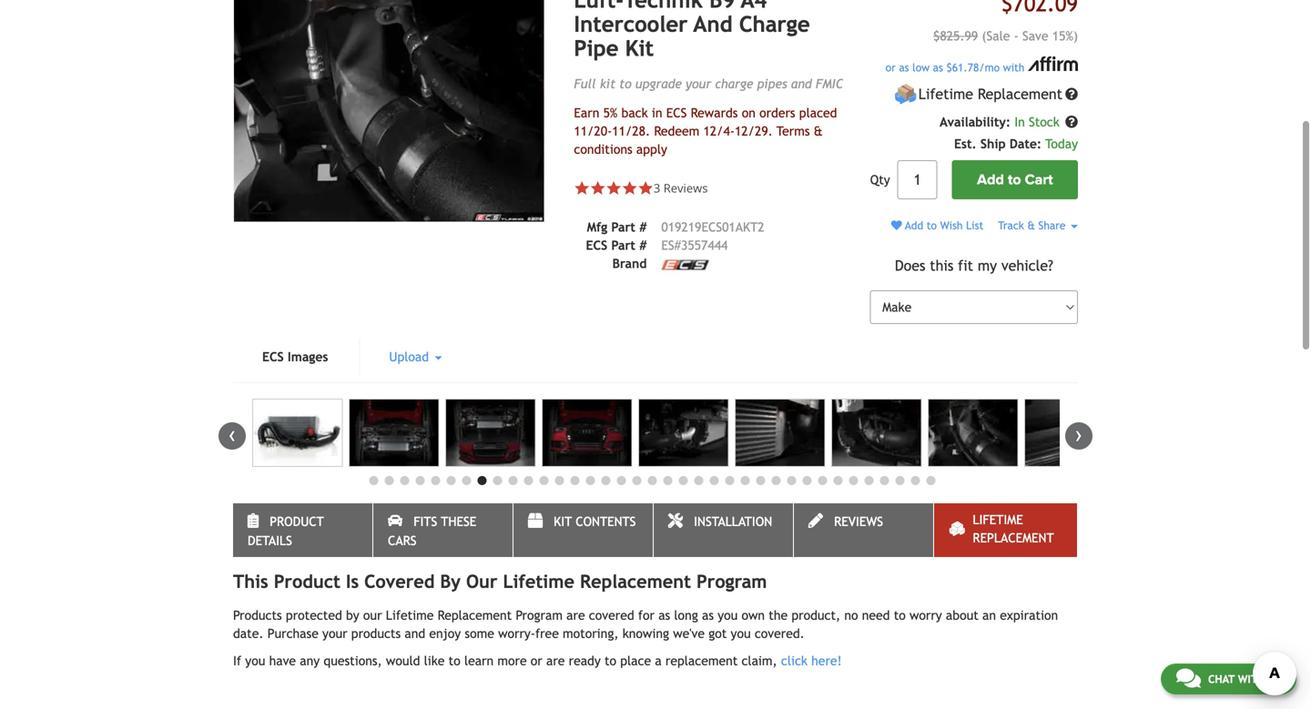 Task type: locate. For each thing, give the bounding box(es) containing it.
3 star image from the left
[[622, 181, 638, 196]]

replacement up some
[[438, 608, 512, 623]]

mfg part #
[[587, 220, 647, 235]]

part right mfg
[[611, 220, 636, 235]]

0 horizontal spatial are
[[546, 654, 565, 668]]

this
[[233, 571, 268, 592]]

click
[[781, 654, 808, 668]]

kit up the upgrade
[[625, 35, 654, 61]]

or as low as $61.78/mo with  - affirm financing (opens in modal) element
[[870, 59, 1078, 76]]

kit left contents
[[554, 515, 572, 529]]

by
[[440, 571, 461, 592]]

replacement inside the products protected by our lifetime replacement program are covered for as long as you own the product, no need to worry about an expiration date. purchase your products and enjoy some worry-free motoring, knowing we've got you covered.
[[438, 608, 512, 623]]

replacement inside lifetime replacement link
[[973, 531, 1054, 546]]

# inside 019219ecs01akt2 ecs part #
[[639, 238, 647, 253]]

1 horizontal spatial star image
[[638, 181, 654, 196]]

we've
[[673, 627, 705, 641]]

fits these cars
[[388, 515, 477, 548]]

11/28.
[[612, 124, 650, 139]]

kit contents
[[554, 515, 636, 529]]

chat with us
[[1208, 673, 1281, 686]]

to inside add to cart button
[[1008, 171, 1021, 189]]

add right heart icon
[[905, 219, 924, 232]]

ecs down mfg
[[586, 238, 608, 253]]

and up would
[[405, 627, 425, 641]]

fmic
[[816, 77, 843, 91]]

details
[[248, 534, 292, 548]]

1 horizontal spatial add
[[977, 171, 1004, 189]]

1 # from the top
[[639, 220, 647, 235]]

replacement
[[978, 86, 1063, 103], [973, 531, 1054, 546], [580, 571, 691, 592], [438, 608, 512, 623]]

product up the details
[[270, 515, 324, 529]]

long
[[674, 608, 698, 623]]

& right the "track" in the right top of the page
[[1028, 219, 1035, 232]]

lifetime replacement link
[[934, 504, 1077, 557]]

1 vertical spatial ecs
[[586, 238, 608, 253]]

0 horizontal spatial star image
[[606, 181, 622, 196]]

rewards
[[691, 106, 738, 120]]

charge
[[715, 77, 753, 91]]

lifetime replacement down the /mo
[[919, 86, 1063, 103]]

2 # from the top
[[639, 238, 647, 253]]

1 vertical spatial kit
[[554, 515, 572, 529]]

to left wish
[[927, 219, 937, 232]]

1 vertical spatial reviews
[[834, 515, 883, 529]]

0 horizontal spatial add
[[905, 219, 924, 232]]

2 horizontal spatial ecs
[[666, 106, 687, 120]]

to right need
[[894, 608, 906, 623]]

your inside the products protected by our lifetime replacement program are covered for as long as you own the product, no need to worry about an expiration date. purchase your products and enjoy some worry-free motoring, knowing we've got you covered.
[[322, 627, 347, 641]]

1 vertical spatial your
[[322, 627, 347, 641]]

1 horizontal spatial ecs
[[586, 238, 608, 253]]

got
[[709, 627, 727, 641]]

you up got
[[718, 608, 738, 623]]

0 horizontal spatial your
[[322, 627, 347, 641]]

your up rewards
[[686, 77, 711, 91]]

add to cart button
[[952, 160, 1078, 200]]

covered
[[589, 608, 634, 623]]

are inside the products protected by our lifetime replacement program are covered for as long as you own the product, no need to worry about an expiration date. purchase your products and enjoy some worry-free motoring, knowing we've got you covered.
[[567, 608, 585, 623]]

$825.99 (sale - save 15%)
[[933, 29, 1078, 43]]

# up the brand
[[639, 238, 647, 253]]

0 horizontal spatial program
[[516, 608, 563, 623]]

12/4-
[[703, 124, 735, 139]]

worry-
[[498, 627, 535, 641]]

kit
[[625, 35, 654, 61], [554, 515, 572, 529]]

about
[[946, 608, 979, 623]]

lifetime inside the products protected by our lifetime replacement program are covered for as long as you own the product, no need to worry about an expiration date. purchase your products and enjoy some worry-free motoring, knowing we've got you covered.
[[386, 608, 434, 623]]

1 vertical spatial with
[[1238, 673, 1265, 686]]

2 star image from the left
[[590, 181, 606, 196]]

and inside the products protected by our lifetime replacement program are covered for as long as you own the product, no need to worry about an expiration date. purchase your products and enjoy some worry-free motoring, knowing we've got you covered.
[[405, 627, 425, 641]]

program inside the products protected by our lifetime replacement program are covered for as long as you own the product, no need to worry about an expiration date. purchase your products and enjoy some worry-free motoring, knowing we've got you covered.
[[516, 608, 563, 623]]

0 vertical spatial part
[[611, 220, 636, 235]]

part inside 019219ecs01akt2 ecs part #
[[611, 238, 636, 253]]

chat with us link
[[1161, 664, 1297, 695]]

add to wish list
[[902, 219, 984, 232]]

5%
[[603, 106, 618, 120]]

lifetime replacement
[[919, 86, 1063, 103], [973, 513, 1054, 546]]

by
[[346, 608, 359, 623]]

es#3557444 - 019219ecs01akt2 -  luft-technik b9 a4 intercooler and charge pipe kit - full kit to upgrade your charge pipes and fmic - ecs - audi image
[[233, 0, 545, 223], [252, 399, 343, 467], [349, 399, 439, 467], [445, 399, 536, 467], [542, 399, 632, 467], [638, 399, 729, 467], [735, 399, 825, 467], [831, 399, 922, 467], [928, 399, 1018, 467], [1025, 399, 1115, 467]]

to right kit at top left
[[619, 77, 632, 91]]

and left fmic
[[791, 77, 812, 91]]

program up free
[[516, 608, 563, 623]]

some
[[465, 627, 494, 641]]

intercooler
[[574, 11, 688, 37]]

star image down apply
[[638, 181, 654, 196]]

1 horizontal spatial reviews
[[834, 515, 883, 529]]

is
[[346, 571, 359, 592]]

chat
[[1208, 673, 1235, 686]]

0 vertical spatial are
[[567, 608, 585, 623]]

1 horizontal spatial kit
[[625, 35, 654, 61]]

us
[[1268, 673, 1281, 686]]

to left place
[[605, 654, 617, 668]]

lifetime
[[919, 86, 974, 103], [973, 513, 1023, 527], [503, 571, 575, 592], [386, 608, 434, 623]]

upload button
[[360, 339, 471, 375]]

low
[[913, 61, 930, 74]]

claim,
[[742, 654, 777, 668]]

lifetime replacement up expiration
[[973, 513, 1054, 546]]

are
[[567, 608, 585, 623], [546, 654, 565, 668]]

today
[[1046, 137, 1078, 151]]

my
[[978, 257, 997, 274]]

1 horizontal spatial your
[[686, 77, 711, 91]]

0 vertical spatial #
[[639, 220, 647, 235]]

1 vertical spatial or
[[531, 654, 543, 668]]

# up es# 3557444 brand
[[639, 220, 647, 235]]

or right more
[[531, 654, 543, 668]]

replacement up in
[[978, 86, 1063, 103]]

ecs left images
[[262, 350, 284, 364]]

products protected by our lifetime replacement program are covered for as long as you own the product, no need to worry about an expiration date. purchase your products and enjoy some worry-free motoring, knowing we've got you covered.
[[233, 608, 1058, 641]]

stock
[[1029, 115, 1060, 129]]

0 vertical spatial kit
[[625, 35, 654, 61]]

$
[[947, 61, 952, 74]]

as
[[899, 61, 909, 74], [933, 61, 943, 74], [659, 608, 670, 623], [702, 608, 714, 623]]

1 horizontal spatial with
[[1238, 673, 1265, 686]]

like
[[424, 654, 445, 668]]

0 vertical spatial &
[[814, 124, 823, 139]]

0 vertical spatial and
[[791, 77, 812, 91]]

to right 'like'
[[449, 654, 461, 668]]

track & share button
[[998, 219, 1078, 232]]

add
[[977, 171, 1004, 189], [905, 219, 924, 232]]

019219ecs01akt2 ecs part #
[[586, 220, 765, 253]]

earn
[[574, 106, 600, 120]]

0 vertical spatial reviews
[[664, 180, 708, 196]]

1 horizontal spatial &
[[1028, 219, 1035, 232]]

0 vertical spatial add
[[977, 171, 1004, 189]]

to left "cart"
[[1008, 171, 1021, 189]]

star image
[[574, 181, 590, 196], [590, 181, 606, 196], [622, 181, 638, 196]]

fits these cars link
[[373, 504, 513, 557]]

replacement
[[666, 654, 738, 668]]

ready
[[569, 654, 601, 668]]

kit contents link
[[514, 504, 653, 557]]

0 horizontal spatial or
[[531, 654, 543, 668]]

1 horizontal spatial program
[[697, 571, 767, 592]]

ecs up redeem
[[666, 106, 687, 120]]

product,
[[792, 608, 841, 623]]

star image
[[606, 181, 622, 196], [638, 181, 654, 196]]

2 vertical spatial you
[[245, 654, 265, 668]]

None text field
[[898, 160, 938, 200]]

product up protected
[[274, 571, 340, 592]]

1 vertical spatial add
[[905, 219, 924, 232]]

or left the low
[[886, 61, 896, 74]]

15%)
[[1053, 29, 1078, 43]]

own
[[742, 608, 765, 623]]

wish
[[940, 219, 963, 232]]

add to cart
[[977, 171, 1053, 189]]

luft-technik b9 a4 intercooler and charge pipe kit
[[574, 0, 810, 61]]

add down ship
[[977, 171, 1004, 189]]

have
[[269, 654, 296, 668]]

1 vertical spatial and
[[405, 627, 425, 641]]

an
[[983, 608, 996, 623]]

program up own at bottom
[[697, 571, 767, 592]]

replacement up for
[[580, 571, 691, 592]]

0 vertical spatial product
[[270, 515, 324, 529]]

your down the by
[[322, 627, 347, 641]]

program
[[697, 571, 767, 592], [516, 608, 563, 623]]

2 part from the top
[[611, 238, 636, 253]]

0 vertical spatial ecs
[[666, 106, 687, 120]]

& down placed
[[814, 124, 823, 139]]

1 vertical spatial part
[[611, 238, 636, 253]]

0 vertical spatial with
[[1003, 61, 1025, 74]]

are down free
[[546, 654, 565, 668]]

0 vertical spatial your
[[686, 77, 711, 91]]

more
[[498, 654, 527, 668]]

share
[[1039, 219, 1066, 232]]

0 horizontal spatial with
[[1003, 61, 1025, 74]]

a4
[[741, 0, 767, 13]]

products
[[233, 608, 282, 623]]

1 vertical spatial program
[[516, 608, 563, 623]]

with right the /mo
[[1003, 61, 1025, 74]]

1 vertical spatial #
[[639, 238, 647, 253]]

0 horizontal spatial &
[[814, 124, 823, 139]]

0 horizontal spatial ecs
[[262, 350, 284, 364]]

0 horizontal spatial and
[[405, 627, 425, 641]]

est. ship date: today
[[954, 137, 1078, 151]]

and
[[791, 77, 812, 91], [405, 627, 425, 641]]

installation link
[[654, 504, 793, 557]]

you down own at bottom
[[731, 627, 751, 641]]

3 reviews link
[[654, 180, 708, 196]]

add inside button
[[977, 171, 1004, 189]]

fits
[[414, 515, 437, 529]]

star image up mfg part #
[[606, 181, 622, 196]]

you right if
[[245, 654, 265, 668]]

this product is covered by our lifetime replacement program
[[233, 571, 767, 592]]

date:
[[1010, 137, 1042, 151]]

covered.
[[755, 627, 805, 641]]

1 vertical spatial you
[[731, 627, 751, 641]]

1 vertical spatial &
[[1028, 219, 1035, 232]]

on
[[742, 106, 756, 120]]

to
[[619, 77, 632, 91], [1008, 171, 1021, 189], [927, 219, 937, 232], [894, 608, 906, 623], [449, 654, 461, 668], [605, 654, 617, 668]]

with left us
[[1238, 673, 1265, 686]]

1 horizontal spatial are
[[567, 608, 585, 623]]

part up the brand
[[611, 238, 636, 253]]

replacement up expiration
[[973, 531, 1054, 546]]

0 vertical spatial or
[[886, 61, 896, 74]]

are up the "motoring,"
[[567, 608, 585, 623]]

upgrade
[[635, 77, 682, 91]]



Task type: vqa. For each thing, say whether or not it's contained in the screenshot.
more
yes



Task type: describe. For each thing, give the bounding box(es) containing it.
‹ link
[[219, 423, 246, 450]]

pipes
[[757, 77, 787, 91]]

0 vertical spatial program
[[697, 571, 767, 592]]

lifetime inside lifetime replacement
[[973, 513, 1023, 527]]

to inside the products protected by our lifetime replacement program are covered for as long as you own the product, no need to worry about an expiration date. purchase your products and enjoy some worry-free motoring, knowing we've got you covered.
[[894, 608, 906, 623]]

0 vertical spatial lifetime replacement
[[919, 86, 1063, 103]]

with inside chat with us link
[[1238, 673, 1265, 686]]

add for add to wish list
[[905, 219, 924, 232]]

full kit to upgrade your charge pipes and fmic
[[574, 77, 843, 91]]

free
[[535, 627, 559, 641]]

orders
[[760, 106, 796, 120]]

-
[[1014, 29, 1019, 43]]

installation
[[694, 515, 772, 529]]

3557444
[[681, 238, 728, 253]]

any
[[300, 654, 320, 668]]

reviews link
[[794, 504, 933, 557]]

add to wish list link
[[891, 219, 984, 232]]

question circle image
[[1065, 116, 1078, 129]]

if
[[233, 654, 241, 668]]

in
[[652, 106, 663, 120]]

would
[[386, 654, 420, 668]]

ship
[[981, 137, 1006, 151]]

worry
[[910, 608, 942, 623]]

our
[[466, 571, 498, 592]]

images
[[288, 350, 328, 364]]

fit
[[958, 257, 974, 274]]

ecs image
[[662, 260, 709, 270]]

need
[[862, 608, 890, 623]]

019219ecs01akt2
[[662, 220, 765, 235]]

this product is lifetime replacement eligible image
[[894, 83, 917, 106]]

learn
[[464, 654, 494, 668]]

track
[[998, 219, 1024, 232]]

1 part from the top
[[611, 220, 636, 235]]

comments image
[[1176, 668, 1201, 689]]

purchase
[[267, 627, 319, 641]]

ecs images
[[262, 350, 328, 364]]

does this fit my vehicle?
[[895, 257, 1054, 274]]

as left $
[[933, 61, 943, 74]]

mfg
[[587, 220, 608, 235]]

1 vertical spatial product
[[274, 571, 340, 592]]

protected
[[286, 608, 342, 623]]

1 vertical spatial lifetime replacement
[[973, 513, 1054, 546]]

a
[[655, 654, 662, 668]]

2 star image from the left
[[638, 181, 654, 196]]

reviews inside reviews link
[[834, 515, 883, 529]]

covered
[[364, 571, 435, 592]]

12/29.
[[735, 124, 773, 139]]

(sale
[[982, 29, 1010, 43]]

kit inside luft-technik b9 a4 intercooler and charge pipe kit
[[625, 35, 654, 61]]

add for add to cart
[[977, 171, 1004, 189]]

track & share
[[998, 219, 1069, 232]]

& inside earn 5% back in ecs rewards on orders placed 11/20-11/28. redeem 12/4-12/29. terms & conditions apply
[[814, 124, 823, 139]]

1 vertical spatial are
[[546, 654, 565, 668]]

back
[[622, 106, 648, 120]]

b9
[[709, 0, 735, 13]]

61.78
[[952, 61, 979, 74]]

1 horizontal spatial or
[[886, 61, 896, 74]]

0 horizontal spatial reviews
[[664, 180, 708, 196]]

ecs inside earn 5% back in ecs rewards on orders placed 11/20-11/28. redeem 12/4-12/29. terms & conditions apply
[[666, 106, 687, 120]]

our
[[363, 608, 382, 623]]

these
[[441, 515, 477, 529]]

product details link
[[233, 504, 372, 557]]

technik
[[624, 0, 703, 13]]

in
[[1015, 115, 1025, 129]]

for
[[638, 608, 655, 623]]

$825.99
[[933, 29, 978, 43]]

here!
[[812, 654, 842, 668]]

as left the low
[[899, 61, 909, 74]]

as up got
[[702, 608, 714, 623]]

›
[[1076, 423, 1083, 447]]

availability: in stock
[[940, 115, 1064, 129]]

charge
[[739, 11, 810, 37]]

date.
[[233, 627, 264, 641]]

1 star image from the left
[[574, 181, 590, 196]]

if you have any questions, would like to learn more or are ready to place a replacement claim, click here!
[[233, 654, 842, 668]]

3 reviews
[[654, 180, 708, 196]]

pipe
[[574, 35, 619, 61]]

with inside or as low as $61.78/mo with  - affirm financing (opens in modal) element
[[1003, 61, 1025, 74]]

est.
[[954, 137, 977, 151]]

this
[[930, 257, 954, 274]]

expiration
[[1000, 608, 1058, 623]]

no
[[845, 608, 858, 623]]

0 horizontal spatial kit
[[554, 515, 572, 529]]

products
[[351, 627, 401, 641]]

questions,
[[324, 654, 382, 668]]

save
[[1023, 29, 1049, 43]]

es#
[[662, 238, 681, 253]]

heart image
[[891, 220, 902, 231]]

2 vertical spatial ecs
[[262, 350, 284, 364]]

cart
[[1025, 171, 1053, 189]]

as right for
[[659, 608, 670, 623]]

1 horizontal spatial and
[[791, 77, 812, 91]]

or as low as $ 61.78 /mo with
[[886, 61, 1028, 74]]

does
[[895, 257, 926, 274]]

availability:
[[940, 115, 1011, 129]]

contents
[[576, 515, 636, 529]]

question circle image
[[1065, 88, 1078, 101]]

qty
[[870, 173, 890, 187]]

product inside product details
[[270, 515, 324, 529]]

brand
[[613, 257, 647, 271]]

redeem
[[654, 124, 700, 139]]

cars
[[388, 534, 417, 548]]

/mo
[[979, 61, 1000, 74]]

product details
[[248, 515, 324, 548]]

0 vertical spatial you
[[718, 608, 738, 623]]

ecs inside 019219ecs01akt2 ecs part #
[[586, 238, 608, 253]]

1 star image from the left
[[606, 181, 622, 196]]

› link
[[1065, 423, 1093, 450]]

knowing
[[623, 627, 669, 641]]

click here! link
[[781, 654, 842, 668]]

terms
[[777, 124, 810, 139]]



